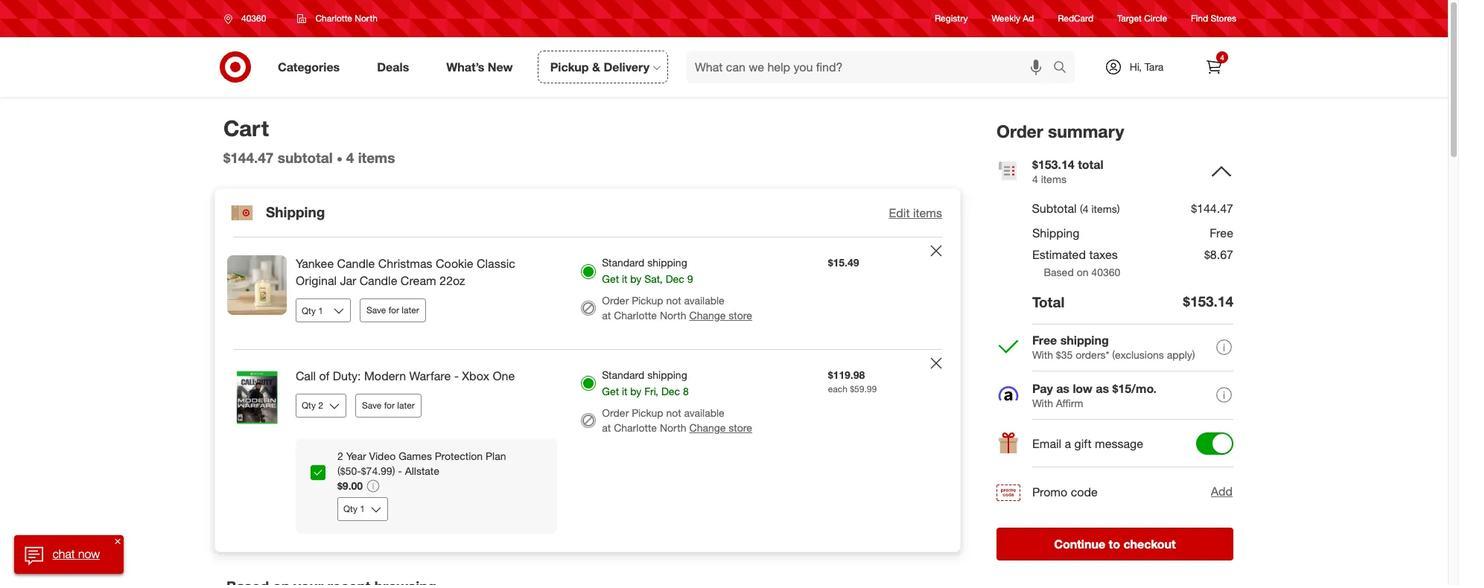 Task type: locate. For each thing, give the bounding box(es) containing it.
affirm
[[1056, 397, 1083, 409]]

1 not from the top
[[666, 294, 681, 307]]

dec left 9
[[666, 273, 684, 286]]

what's new
[[446, 59, 513, 74]]

north up deals
[[355, 13, 378, 24]]

edit
[[889, 206, 910, 220]]

dec for call of duty: modern warfare - xbox one
[[661, 385, 680, 398]]

2 horizontal spatial 4
[[1220, 53, 1224, 62]]

1 with from the top
[[1032, 348, 1053, 361]]

1 standard from the top
[[602, 257, 645, 269]]

pickup down sat,
[[632, 294, 663, 307]]

it left sat,
[[622, 273, 628, 286]]

0 vertical spatial cart item ready to fulfill group
[[215, 238, 960, 349]]

subtotal
[[278, 149, 333, 166]]

candle
[[337, 257, 375, 271], [360, 274, 397, 288]]

order pickup not available at charlotte north change store for call of duty: modern warfare - xbox one
[[602, 407, 752, 434]]

0 horizontal spatial -
[[398, 465, 402, 477]]

0 vertical spatial shipping
[[647, 257, 687, 269]]

$59.99
[[850, 384, 877, 395]]

order up the '$153.14 total 4 items'
[[997, 121, 1043, 142]]

save for duty:
[[362, 400, 382, 411]]

at right not available radio
[[602, 309, 611, 322]]

call of duty: modern warfare - xbox one link
[[296, 368, 557, 385]]

order pickup not available at charlotte north change store for yankee candle christmas cookie classic original jar candle cream 22oz
[[602, 294, 752, 322]]

continue to checkout button
[[997, 528, 1233, 561]]

later for modern
[[397, 400, 415, 411]]

0 vertical spatial charlotte
[[315, 13, 352, 24]]

4 down stores
[[1220, 53, 1224, 62]]

message
[[1095, 437, 1143, 452]]

1 vertical spatial order pickup not available at charlotte north change store
[[602, 407, 752, 434]]

save for later for christmas
[[366, 305, 419, 316]]

2 vertical spatial shipping
[[647, 369, 687, 381]]

subtotal (4 items)
[[1032, 201, 1120, 216]]

alert inside 'cart item ready to fulfill' group
[[311, 449, 543, 521]]

pickup for call of duty: modern warfare - xbox one
[[632, 407, 663, 419]]

allstate
[[405, 465, 439, 477]]

for
[[389, 305, 399, 316], [384, 400, 395, 411]]

save for later button down cream at the top of the page
[[360, 299, 426, 323]]

0 vertical spatial standard
[[602, 257, 645, 269]]

1 vertical spatial shipping
[[1032, 226, 1080, 240]]

4 inside the '$153.14 total 4 items'
[[1032, 173, 1038, 185]]

2 get from the top
[[602, 385, 619, 398]]

pickup left '&' at left top
[[550, 59, 589, 74]]

affirm image
[[997, 384, 1020, 408]]

1 vertical spatial pickup
[[632, 294, 663, 307]]

free inside free shipping with $35 orders* (exclusions apply)
[[1032, 333, 1057, 348]]

with inside pay as low as $15/mo. with affirm
[[1032, 397, 1053, 409]]

not for call of duty: modern warfare - xbox one
[[666, 407, 681, 419]]

save for later down "modern"
[[362, 400, 415, 411]]

1 it from the top
[[622, 273, 628, 286]]

0 vertical spatial items
[[358, 149, 395, 166]]

None radio
[[581, 377, 596, 391]]

gift
[[1075, 437, 1092, 452]]

shipping inside free shipping with $35 orders* (exclusions apply)
[[1060, 333, 1109, 348]]

2 horizontal spatial items
[[1041, 173, 1067, 185]]

items right edit
[[913, 206, 942, 220]]

for down yankee candle christmas cookie classic original jar candle cream 22oz
[[389, 305, 399, 316]]

cart item ready to fulfill group
[[215, 238, 960, 349], [215, 350, 960, 552]]

0 horizontal spatial 40360
[[241, 13, 266, 24]]

$144.47
[[223, 149, 274, 166], [1191, 201, 1233, 216]]

0 vertical spatial at
[[602, 309, 611, 322]]

pay
[[1032, 381, 1053, 396]]

items
[[358, 149, 395, 166], [1041, 173, 1067, 185], [913, 206, 942, 220]]

total
[[1032, 293, 1065, 310]]

items up subtotal in the right of the page
[[1041, 173, 1067, 185]]

1 vertical spatial candle
[[360, 274, 397, 288]]

candle up jar in the top left of the page
[[337, 257, 375, 271]]

0 horizontal spatial free
[[1032, 333, 1057, 348]]

tara
[[1145, 60, 1164, 73]]

standard up fri,
[[602, 369, 645, 381]]

add button
[[1210, 483, 1233, 501]]

1 vertical spatial 4
[[346, 149, 354, 166]]

yankee candle christmas cookie classic original jar candle cream 22oz
[[296, 257, 515, 288]]

2 available from the top
[[684, 407, 725, 419]]

1 vertical spatial not
[[666, 407, 681, 419]]

get for call of duty: modern warfare - xbox one
[[602, 385, 619, 398]]

1 vertical spatial change store button
[[689, 421, 752, 436]]

save down yankee candle christmas cookie classic original jar candle cream 22oz
[[366, 305, 386, 316]]

it
[[622, 273, 628, 286], [622, 385, 628, 398]]

pickup & delivery link
[[538, 51, 668, 83]]

apply)
[[1167, 348, 1195, 361]]

taxes
[[1089, 247, 1118, 262]]

free
[[1210, 226, 1233, 240], [1032, 333, 1057, 348]]

not for yankee candle christmas cookie classic original jar candle cream 22oz
[[666, 294, 681, 307]]

deals
[[377, 59, 409, 74]]

get inside standard shipping get it by fri, dec 8
[[602, 385, 619, 398]]

0 vertical spatial by
[[630, 273, 642, 286]]

0 vertical spatial store
[[729, 309, 752, 322]]

2 with from the top
[[1032, 397, 1053, 409]]

dec inside standard shipping get it by sat, dec 9
[[666, 273, 684, 286]]

to
[[1109, 537, 1120, 552]]

new
[[488, 59, 513, 74]]

standard for yankee candle christmas cookie classic original jar candle cream 22oz
[[602, 257, 645, 269]]

1 cart item ready to fulfill group from the top
[[215, 238, 960, 349]]

0 vertical spatial north
[[355, 13, 378, 24]]

- left xbox
[[454, 369, 459, 384]]

weekly
[[992, 13, 1020, 24]]

1 horizontal spatial 4
[[1032, 173, 1038, 185]]

1 vertical spatial for
[[384, 400, 395, 411]]

0 vertical spatial for
[[389, 305, 399, 316]]

store for call of duty: modern warfare - xbox one
[[729, 422, 752, 434]]

standard up sat,
[[602, 257, 645, 269]]

email
[[1032, 437, 1062, 452]]

by left sat,
[[630, 273, 642, 286]]

for for christmas
[[389, 305, 399, 316]]

available for call of duty: modern warfare - xbox one
[[684, 407, 725, 419]]

1 change from the top
[[689, 309, 726, 322]]

$153.14 down the order summary
[[1032, 157, 1075, 172]]

save for later for duty:
[[362, 400, 415, 411]]

0 vertical spatial order pickup not available at charlotte north change store
[[602, 294, 752, 322]]

order right not available radio
[[602, 294, 629, 307]]

1 vertical spatial $144.47
[[1191, 201, 1233, 216]]

it for yankee candle christmas cookie classic original jar candle cream 22oz
[[622, 273, 628, 286]]

by
[[630, 273, 642, 286], [630, 385, 642, 398]]

north down 8
[[660, 422, 686, 434]]

get left sat,
[[602, 273, 619, 286]]

1 vertical spatial standard
[[602, 369, 645, 381]]

order pickup not available at charlotte north change store
[[602, 294, 752, 322], [602, 407, 752, 434]]

1 horizontal spatial $144.47
[[1191, 201, 1233, 216]]

not
[[666, 294, 681, 307], [666, 407, 681, 419]]

at right not available option
[[602, 422, 611, 434]]

1 vertical spatial order
[[602, 294, 629, 307]]

4 right subtotal
[[346, 149, 354, 166]]

with down pay
[[1032, 397, 1053, 409]]

2 order pickup not available at charlotte north change store from the top
[[602, 407, 752, 434]]

None radio
[[581, 264, 596, 279]]

1 horizontal spatial free
[[1210, 226, 1233, 240]]

standard shipping get it by fri, dec 8
[[602, 369, 689, 398]]

as right low
[[1096, 381, 1109, 396]]

duty:
[[333, 369, 361, 384]]

get for yankee candle christmas cookie classic original jar candle cream 22oz
[[602, 273, 619, 286]]

pay as low as $15/mo. with affirm
[[1032, 381, 1157, 409]]

4 for 4
[[1220, 53, 1224, 62]]

order pickup not available at charlotte north change store down 8
[[602, 407, 752, 434]]

total
[[1078, 157, 1104, 172]]

order pickup not available at charlotte north change store down 9
[[602, 294, 752, 322]]

1 vertical spatial store
[[729, 422, 752, 434]]

$153.14 inside the '$153.14 total 4 items'
[[1032, 157, 1075, 172]]

not available radio
[[581, 301, 596, 316]]

0 vertical spatial later
[[402, 305, 419, 316]]

1 available from the top
[[684, 294, 725, 307]]

charlotte for call of duty: modern warfare - xbox one
[[614, 422, 657, 434]]

north
[[355, 13, 378, 24], [660, 309, 686, 322], [660, 422, 686, 434]]

2 vertical spatial north
[[660, 422, 686, 434]]

by for call of duty: modern warfare - xbox one
[[630, 385, 642, 398]]

$119.98
[[828, 369, 865, 381]]

2 vertical spatial 4
[[1032, 173, 1038, 185]]

save for later down cream at the top of the page
[[366, 305, 419, 316]]

pickup down fri,
[[632, 407, 663, 419]]

dec inside standard shipping get it by fri, dec 8
[[661, 385, 680, 398]]

0 vertical spatial get
[[602, 273, 619, 286]]

0 vertical spatial free
[[1210, 226, 1233, 240]]

1 vertical spatial $153.14
[[1183, 293, 1233, 310]]

40360 inside dropdown button
[[241, 13, 266, 24]]

0 vertical spatial save for later
[[366, 305, 419, 316]]

2 it from the top
[[622, 385, 628, 398]]

standard inside standard shipping get it by fri, dec 8
[[602, 369, 645, 381]]

modern
[[364, 369, 406, 384]]

later down call of duty: modern warfare - xbox one
[[397, 400, 415, 411]]

stores
[[1211, 13, 1236, 24]]

0 horizontal spatial $144.47
[[223, 149, 274, 166]]

1 change store button from the top
[[689, 309, 752, 323]]

1 vertical spatial save for later button
[[355, 394, 421, 418]]

0 horizontal spatial as
[[1056, 381, 1070, 396]]

alert containing 2 year video games protection plan ($50-$74.99) - allstate
[[311, 449, 543, 521]]

2 standard from the top
[[602, 369, 645, 381]]

classic
[[477, 257, 515, 271]]

2 cart item ready to fulfill group from the top
[[215, 350, 960, 552]]

Service plan for Call of Duty: Modern Warfare - Xbox One checkbox
[[311, 466, 326, 481]]

1 vertical spatial items
[[1041, 173, 1067, 185]]

0 vertical spatial not
[[666, 294, 681, 307]]

north for call of duty: modern warfare - xbox one
[[660, 422, 686, 434]]

change store button
[[689, 309, 752, 323], [689, 421, 752, 436]]

with inside free shipping with $35 orders* (exclusions apply)
[[1032, 348, 1053, 361]]

1 horizontal spatial items
[[913, 206, 942, 220]]

0 horizontal spatial items
[[358, 149, 395, 166]]

charlotte down fri,
[[614, 422, 657, 434]]

shipping inside standard shipping get it by sat, dec 9
[[647, 257, 687, 269]]

subtotal
[[1032, 201, 1077, 216]]

change for call of duty: modern warfare - xbox one
[[689, 422, 726, 434]]

1 horizontal spatial as
[[1096, 381, 1109, 396]]

redcard
[[1058, 13, 1093, 24]]

0 vertical spatial save
[[366, 305, 386, 316]]

4 up subtotal in the right of the page
[[1032, 173, 1038, 185]]

$144.47 down cart
[[223, 149, 274, 166]]

get inside standard shipping get it by sat, dec 9
[[602, 273, 619, 286]]

get left fri,
[[602, 385, 619, 398]]

change
[[689, 309, 726, 322], [689, 422, 726, 434]]

0 vertical spatial $153.14
[[1032, 157, 1075, 172]]

estimated taxes
[[1032, 247, 1118, 262]]

shipping up fri,
[[647, 369, 687, 381]]

find stores link
[[1191, 12, 1236, 25]]

pickup
[[550, 59, 589, 74], [632, 294, 663, 307], [632, 407, 663, 419]]

1 vertical spatial dec
[[661, 385, 680, 398]]

0 vertical spatial change store button
[[689, 309, 752, 323]]

40360
[[241, 13, 266, 24], [1092, 266, 1121, 279]]

later down cream at the top of the page
[[402, 305, 419, 316]]

2 change store button from the top
[[689, 421, 752, 436]]

christmas
[[378, 257, 432, 271]]

2 year video games protection plan ($50-$74.99) - allstate
[[337, 450, 506, 477]]

1 vertical spatial at
[[602, 422, 611, 434]]

1 vertical spatial with
[[1032, 397, 1053, 409]]

1 horizontal spatial $153.14
[[1183, 293, 1233, 310]]

free shipping with $35 orders* (exclusions apply)
[[1032, 333, 1195, 361]]

1 vertical spatial north
[[660, 309, 686, 322]]

search
[[1047, 61, 1082, 76]]

change store button for call of duty: modern warfare - xbox one
[[689, 421, 752, 436]]

free up the $8.67 at the top right of the page
[[1210, 226, 1233, 240]]

1 vertical spatial cart item ready to fulfill group
[[215, 350, 960, 552]]

shipping down subtotal
[[266, 203, 325, 220]]

1 at from the top
[[602, 309, 611, 322]]

$144.47 up the $8.67 at the top right of the page
[[1191, 201, 1233, 216]]

1 vertical spatial charlotte
[[614, 309, 657, 322]]

0 horizontal spatial 4
[[346, 149, 354, 166]]

charlotte up 'categories' link
[[315, 13, 352, 24]]

1 order pickup not available at charlotte north change store from the top
[[602, 294, 752, 322]]

- inside 2 year video games protection plan ($50-$74.99) - allstate
[[398, 465, 402, 477]]

2 as from the left
[[1096, 381, 1109, 396]]

1 vertical spatial save for later
[[362, 400, 415, 411]]

0 vertical spatial $144.47
[[223, 149, 274, 166]]

free up $35
[[1032, 333, 1057, 348]]

shipping up orders*
[[1060, 333, 1109, 348]]

free for free shipping with $35 orders* (exclusions apply)
[[1032, 333, 1057, 348]]

sat,
[[645, 273, 663, 286]]

it inside standard shipping get it by sat, dec 9
[[622, 273, 628, 286]]

0 vertical spatial 4
[[1220, 53, 1224, 62]]

available down 9
[[684, 294, 725, 307]]

1 vertical spatial free
[[1032, 333, 1057, 348]]

candle right jar in the top left of the page
[[360, 274, 397, 288]]

1 vertical spatial by
[[630, 385, 642, 398]]

1 vertical spatial later
[[397, 400, 415, 411]]

not down standard shipping get it by fri, dec 8
[[666, 407, 681, 419]]

as up affirm
[[1056, 381, 1070, 396]]

it for call of duty: modern warfare - xbox one
[[622, 385, 628, 398]]

1 get from the top
[[602, 273, 619, 286]]

2 not from the top
[[666, 407, 681, 419]]

1 store from the top
[[729, 309, 752, 322]]

for down "modern"
[[384, 400, 395, 411]]

by inside standard shipping get it by fri, dec 8
[[630, 385, 642, 398]]

1 horizontal spatial 40360
[[1092, 266, 1121, 279]]

pickup for yankee candle christmas cookie classic original jar candle cream 22oz
[[632, 294, 663, 307]]

2 store from the top
[[729, 422, 752, 434]]

save down "modern"
[[362, 400, 382, 411]]

edit items button
[[889, 205, 942, 222]]

standard shipping get it by sat, dec 9
[[602, 257, 693, 286]]

free for free
[[1210, 226, 1233, 240]]

call
[[296, 369, 316, 384]]

1 horizontal spatial -
[[454, 369, 459, 384]]

2 vertical spatial pickup
[[632, 407, 663, 419]]

2 vertical spatial charlotte
[[614, 422, 657, 434]]

2 vertical spatial items
[[913, 206, 942, 220]]

get
[[602, 273, 619, 286], [602, 385, 619, 398]]

dec left 8
[[661, 385, 680, 398]]

shipping inside standard shipping get it by fri, dec 8
[[647, 369, 687, 381]]

north down sat,
[[660, 309, 686, 322]]

shipping up sat,
[[647, 257, 687, 269]]

1 vertical spatial get
[[602, 385, 619, 398]]

1 vertical spatial -
[[398, 465, 402, 477]]

1 vertical spatial shipping
[[1060, 333, 1109, 348]]

0 vertical spatial with
[[1032, 348, 1053, 361]]

0 vertical spatial shipping
[[266, 203, 325, 220]]

it left fri,
[[622, 385, 628, 398]]

items right subtotal
[[358, 149, 395, 166]]

0 vertical spatial pickup
[[550, 59, 589, 74]]

with left $35
[[1032, 348, 1053, 361]]

0 vertical spatial dec
[[666, 273, 684, 286]]

1 vertical spatial it
[[622, 385, 628, 398]]

0 vertical spatial available
[[684, 294, 725, 307]]

2 vertical spatial order
[[602, 407, 629, 419]]

0 vertical spatial change
[[689, 309, 726, 322]]

save for later button down "modern"
[[355, 394, 421, 418]]

promo code
[[1032, 485, 1098, 500]]

charlotte down sat,
[[614, 309, 657, 322]]

- down the games
[[398, 465, 402, 477]]

alert
[[311, 449, 543, 521]]

summary
[[1048, 121, 1124, 142]]

2 change from the top
[[689, 422, 726, 434]]

1 as from the left
[[1056, 381, 1070, 396]]

ad
[[1023, 13, 1034, 24]]

$153.14 down the $8.67 at the top right of the page
[[1183, 293, 1233, 310]]

1 vertical spatial change
[[689, 422, 726, 434]]

2 at from the top
[[602, 422, 611, 434]]

by left fri,
[[630, 385, 642, 398]]

save
[[366, 305, 386, 316], [362, 400, 382, 411]]

-
[[454, 369, 459, 384], [398, 465, 402, 477]]

0 vertical spatial save for later button
[[360, 299, 426, 323]]

$153.14 total 4 items
[[1032, 157, 1104, 185]]

at for call of duty: modern warfare - xbox one
[[602, 422, 611, 434]]

on
[[1077, 266, 1089, 279]]

0 horizontal spatial $153.14
[[1032, 157, 1075, 172]]

available down 8
[[684, 407, 725, 419]]

items inside 'dropdown button'
[[913, 206, 942, 220]]

1 vertical spatial save
[[362, 400, 382, 411]]

1 vertical spatial available
[[684, 407, 725, 419]]

it inside standard shipping get it by fri, dec 8
[[622, 385, 628, 398]]

yankee candle christmas cookie classic original jar candle cream 22oz link
[[296, 256, 557, 290]]

by inside standard shipping get it by sat, dec 9
[[630, 273, 642, 286]]

not down standard shipping get it by sat, dec 9 on the top of page
[[666, 294, 681, 307]]

0 vertical spatial it
[[622, 273, 628, 286]]

shipping up estimated
[[1032, 226, 1080, 240]]

0 vertical spatial 40360
[[241, 13, 266, 24]]

1 by from the top
[[630, 273, 642, 286]]

order right not available option
[[602, 407, 629, 419]]

2 by from the top
[[630, 385, 642, 398]]

standard inside standard shipping get it by sat, dec 9
[[602, 257, 645, 269]]



Task type: vqa. For each thing, say whether or not it's contained in the screenshot.


Task type: describe. For each thing, give the bounding box(es) containing it.
north for yankee candle christmas cookie classic original jar candle cream 22oz
[[660, 309, 686, 322]]

one
[[493, 369, 515, 384]]

9
[[687, 273, 693, 286]]

find
[[1191, 13, 1208, 24]]

circle
[[1144, 13, 1167, 24]]

0 vertical spatial -
[[454, 369, 459, 384]]

store for yankee candle christmas cookie classic original jar candle cream 22oz
[[729, 309, 752, 322]]

categories
[[278, 59, 340, 74]]

dec for yankee candle christmas cookie classic original jar candle cream 22oz
[[666, 273, 684, 286]]

weekly ad link
[[992, 12, 1034, 25]]

charlotte north
[[315, 13, 378, 24]]

(4
[[1080, 203, 1089, 216]]

0 vertical spatial candle
[[337, 257, 375, 271]]

games
[[399, 450, 432, 463]]

video
[[369, 450, 396, 463]]

shipping for yankee candle christmas cookie classic original jar candle cream 22oz
[[647, 257, 687, 269]]

$144.47 subtotal
[[223, 149, 333, 166]]

add
[[1211, 484, 1233, 499]]

$144.47 for $144.47 subtotal
[[223, 149, 274, 166]]

items)
[[1092, 203, 1120, 216]]

$15/mo.
[[1112, 381, 1157, 396]]

later for cookie
[[402, 305, 419, 316]]

not available radio
[[581, 413, 596, 428]]

&
[[592, 59, 600, 74]]

save for christmas
[[366, 305, 386, 316]]

continue
[[1054, 537, 1105, 552]]

email a gift message
[[1032, 437, 1143, 452]]

year
[[346, 450, 366, 463]]

items inside the '$153.14 total 4 items'
[[1041, 173, 1067, 185]]

$35
[[1056, 348, 1073, 361]]

estimated
[[1032, 247, 1086, 262]]

What can we help you find? suggestions appear below search field
[[686, 51, 1057, 83]]

xbox
[[462, 369, 489, 384]]

save for later button for christmas
[[360, 299, 426, 323]]

weekly ad
[[992, 13, 1034, 24]]

by for yankee candle christmas cookie classic original jar candle cream 22oz
[[630, 273, 642, 286]]

1 vertical spatial 40360
[[1092, 266, 1121, 279]]

chat now
[[53, 547, 101, 562]]

22oz
[[440, 274, 465, 288]]

target circle link
[[1117, 12, 1167, 25]]

save for later button for duty:
[[355, 394, 421, 418]]

original
[[296, 274, 337, 288]]

8
[[683, 385, 689, 398]]

deals link
[[364, 51, 428, 83]]

$74.99)
[[361, 465, 395, 477]]

promo
[[1032, 485, 1068, 500]]

chat now button
[[14, 536, 124, 574]]

at for yankee candle christmas cookie classic original jar candle cream 22oz
[[602, 309, 611, 322]]

order for call of duty: modern warfare - xbox one
[[602, 407, 629, 419]]

call of duty: modern warfare - xbox one
[[296, 369, 515, 384]]

target circle
[[1117, 13, 1167, 24]]

for for duty:
[[384, 400, 395, 411]]

yankee
[[296, 257, 334, 271]]

$9.00
[[337, 480, 363, 492]]

$15.49
[[828, 257, 859, 269]]

$153.14 for $153.14 total 4 items
[[1032, 157, 1075, 172]]

order summary
[[997, 121, 1124, 142]]

chat now dialog
[[14, 536, 124, 574]]

based on 40360
[[1044, 266, 1121, 279]]

items for edit items
[[913, 206, 942, 220]]

$153.14 for $153.14
[[1183, 293, 1233, 310]]

shipping for call of duty: modern warfare - xbox one
[[647, 369, 687, 381]]

✕
[[116, 537, 121, 546]]

$144.47 for $144.47
[[1191, 201, 1233, 216]]

continue to checkout
[[1054, 537, 1176, 552]]

40360 button
[[215, 5, 282, 32]]

a
[[1065, 437, 1071, 452]]

code
[[1071, 485, 1098, 500]]

4 items
[[346, 149, 395, 166]]

items for 4 items
[[358, 149, 395, 166]]

standard for call of duty: modern warfare - xbox one
[[602, 369, 645, 381]]

checkout
[[1124, 537, 1176, 552]]

0 vertical spatial order
[[997, 121, 1043, 142]]

now
[[79, 547, 101, 562]]

charlotte inside dropdown button
[[315, 13, 352, 24]]

charlotte for yankee candle christmas cookie classic original jar candle cream 22oz
[[614, 309, 657, 322]]

cart item ready to fulfill group containing call of duty: modern warfare - xbox one
[[215, 350, 960, 552]]

4 link
[[1198, 51, 1231, 83]]

delivery
[[604, 59, 650, 74]]

what's new link
[[434, 51, 532, 83]]

fri,
[[645, 385, 658, 398]]

yankee candle christmas cookie classic original jar candle cream 22oz image
[[227, 256, 287, 315]]

jar
[[340, 274, 356, 288]]

hi, tara
[[1130, 60, 1164, 73]]

call of duty: modern warfare - xbox one image
[[227, 368, 287, 428]]

pickup & delivery
[[550, 59, 650, 74]]

order for yankee candle christmas cookie classic original jar candle cream 22oz
[[602, 294, 629, 307]]

✕ button
[[112, 536, 124, 547]]

1 horizontal spatial shipping
[[1032, 226, 1080, 240]]

$119.98 each $59.99
[[828, 369, 877, 395]]

change store button for yankee candle christmas cookie classic original jar candle cream 22oz
[[689, 309, 752, 323]]

charlotte north button
[[288, 5, 387, 32]]

low
[[1073, 381, 1093, 396]]

cookie
[[436, 257, 473, 271]]

what's
[[446, 59, 484, 74]]

find stores
[[1191, 13, 1236, 24]]

registry link
[[935, 12, 968, 25]]

4 for 4 items
[[346, 149, 354, 166]]

orders*
[[1076, 348, 1109, 361]]

0 horizontal spatial shipping
[[266, 203, 325, 220]]

available for yankee candle christmas cookie classic original jar candle cream 22oz
[[684, 294, 725, 307]]

($50-
[[337, 465, 361, 477]]

cart item ready to fulfill group containing yankee candle christmas cookie classic original jar candle cream 22oz
[[215, 238, 960, 349]]

based
[[1044, 266, 1074, 279]]

cream
[[401, 274, 436, 288]]

affirm image
[[999, 386, 1018, 401]]

cart
[[223, 115, 269, 142]]

target
[[1117, 13, 1142, 24]]

hi,
[[1130, 60, 1142, 73]]

chat
[[53, 547, 76, 562]]

change for yankee candle christmas cookie classic original jar candle cream 22oz
[[689, 309, 726, 322]]

north inside dropdown button
[[355, 13, 378, 24]]

edit items
[[889, 206, 942, 220]]

plan
[[486, 450, 506, 463]]



